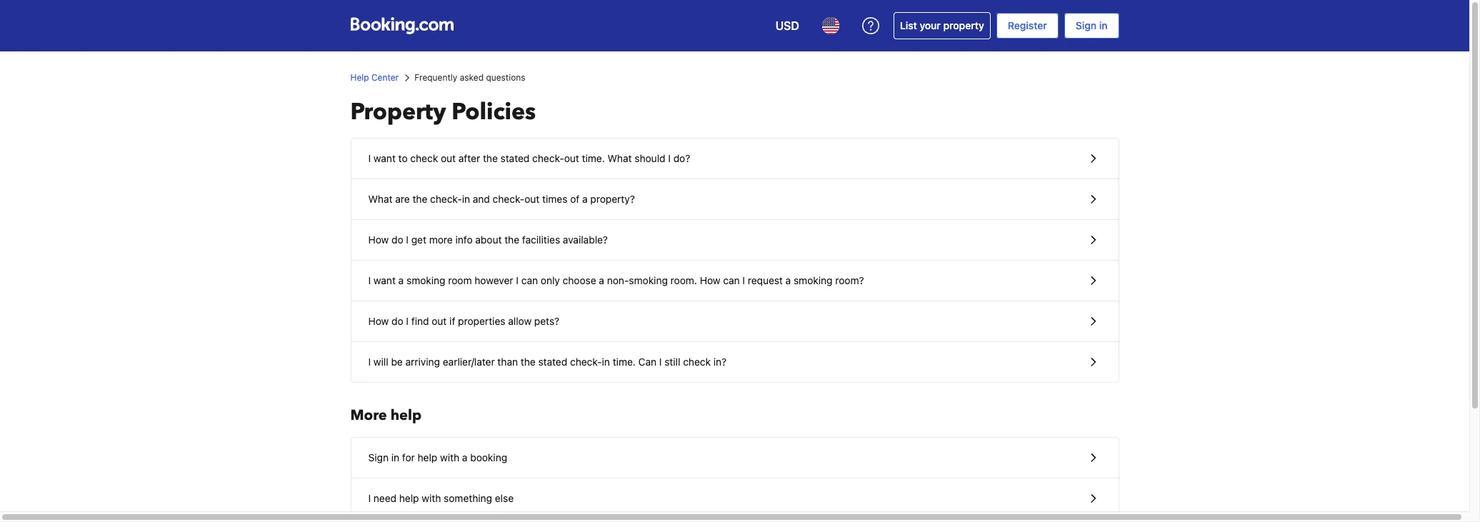 Task type: describe. For each thing, give the bounding box(es) containing it.
list
[[900, 19, 917, 31]]

how do i get more info about the facilities available?
[[368, 234, 608, 246]]

do for find
[[392, 315, 404, 327]]

out left the if at left bottom
[[432, 315, 447, 327]]

properties
[[458, 315, 506, 327]]

only
[[541, 274, 560, 287]]

allow
[[508, 315, 532, 327]]

1 vertical spatial how
[[700, 274, 721, 287]]

property
[[351, 96, 446, 128]]

choose
[[563, 274, 596, 287]]

i will be arriving earlier/later than the stated check-in time. can i still check in?
[[368, 356, 727, 368]]

i inside the i need help with something else button
[[368, 492, 371, 505]]

sign in link
[[1065, 13, 1120, 39]]

sign in for help with a booking link
[[351, 438, 1119, 478]]

times
[[543, 193, 568, 205]]

booking
[[470, 452, 507, 464]]

list your property link
[[894, 12, 991, 39]]

with inside button
[[422, 492, 441, 505]]

center
[[372, 72, 399, 83]]

are
[[395, 193, 410, 205]]

info
[[456, 234, 473, 246]]

after
[[459, 152, 480, 164]]

i inside how do i find out if properties allow pets? button
[[406, 315, 409, 327]]

else
[[495, 492, 514, 505]]

and
[[473, 193, 490, 205]]

check- right and
[[493, 193, 525, 205]]

something
[[444, 492, 492, 505]]

property policies
[[351, 96, 536, 128]]

more help
[[351, 406, 422, 425]]

of
[[570, 193, 580, 205]]

help center button
[[351, 71, 399, 84]]

what inside what are the check-in and check-out times of a property? button
[[368, 193, 393, 205]]

want for a
[[374, 274, 396, 287]]

i need help with something else
[[368, 492, 514, 505]]

out left after
[[441, 152, 456, 164]]

usd
[[776, 19, 800, 32]]

out left times
[[525, 193, 540, 205]]

still
[[665, 356, 681, 368]]

want for to
[[374, 152, 396, 164]]

arriving
[[406, 356, 440, 368]]

than
[[498, 356, 518, 368]]

if
[[450, 315, 456, 327]]

usd button
[[767, 9, 808, 43]]

the inside button
[[413, 193, 428, 205]]

i want a smoking room however i can only choose a non-smoking room. how can i request a smoking room?
[[368, 274, 864, 287]]

booking.com online hotel reservations image
[[351, 17, 453, 34]]

frequently
[[415, 72, 458, 83]]

help inside button
[[399, 492, 419, 505]]

do?
[[674, 152, 691, 164]]

to
[[399, 152, 408, 164]]

with inside button
[[440, 452, 460, 464]]

a left 'booking'
[[462, 452, 468, 464]]

facilities
[[522, 234, 560, 246]]

sign in for help with a booking
[[368, 452, 507, 464]]

in?
[[714, 356, 727, 368]]

stated for after
[[501, 152, 530, 164]]

help inside button
[[418, 452, 438, 464]]

available?
[[563, 234, 608, 246]]

be
[[391, 356, 403, 368]]

asked
[[460, 72, 484, 83]]

time. for can
[[613, 356, 636, 368]]

your
[[920, 19, 941, 31]]



Task type: locate. For each thing, give the bounding box(es) containing it.
do inside button
[[392, 234, 404, 246]]

check- inside 'button'
[[533, 152, 564, 164]]

1 vertical spatial what
[[368, 193, 393, 205]]

3 smoking from the left
[[794, 274, 833, 287]]

1 horizontal spatial what
[[608, 152, 632, 164]]

the right are
[[413, 193, 428, 205]]

how up will
[[368, 315, 389, 327]]

sign for sign in
[[1076, 19, 1097, 31]]

can
[[639, 356, 657, 368]]

time. left can
[[613, 356, 636, 368]]

help center
[[351, 72, 399, 83]]

want inside 'button'
[[374, 152, 396, 164]]

smoking left room.
[[629, 274, 668, 287]]

1 horizontal spatial stated
[[538, 356, 568, 368]]

room?
[[836, 274, 864, 287]]

sign right register
[[1076, 19, 1097, 31]]

can left request on the right
[[723, 274, 740, 287]]

a right request on the right
[[786, 274, 791, 287]]

check- left can
[[570, 356, 602, 368]]

0 vertical spatial what
[[608, 152, 632, 164]]

the right about
[[505, 234, 520, 246]]

do left the get
[[392, 234, 404, 246]]

about
[[476, 234, 502, 246]]

2 do from the top
[[392, 315, 404, 327]]

frequently asked questions
[[415, 72, 526, 83]]

with left something
[[422, 492, 441, 505]]

1 vertical spatial stated
[[538, 356, 568, 368]]

what left are
[[368, 193, 393, 205]]

stated up the what are the check-in and check-out times of a property?
[[501, 152, 530, 164]]

sign for sign in for help with a booking
[[368, 452, 389, 464]]

i will be arriving earlier/later than the stated check-in time. can i still check in? button
[[351, 342, 1119, 382]]

0 horizontal spatial time.
[[582, 152, 605, 164]]

should
[[635, 152, 666, 164]]

i want a smoking room however i can only choose a non-smoking room. how can i request a smoking room? button
[[351, 261, 1119, 302]]

stated for than
[[538, 356, 568, 368]]

time. inside "i want to check out after the stated check-out time. what should i do?" 'button'
[[582, 152, 605, 164]]

property?
[[591, 193, 635, 205]]

stated
[[501, 152, 530, 164], [538, 356, 568, 368]]

do
[[392, 234, 404, 246], [392, 315, 404, 327]]

smoking left room?
[[794, 274, 833, 287]]

1 vertical spatial want
[[374, 274, 396, 287]]

how for how do i get more info about the facilities available?
[[368, 234, 389, 246]]

stated down pets?
[[538, 356, 568, 368]]

1 do from the top
[[392, 234, 404, 246]]

with
[[440, 452, 460, 464], [422, 492, 441, 505]]

how
[[368, 234, 389, 246], [700, 274, 721, 287], [368, 315, 389, 327]]

how do i get more info about the facilities available? button
[[351, 220, 1119, 261]]

property
[[944, 19, 985, 31]]

check- left and
[[430, 193, 462, 205]]

check- inside button
[[570, 356, 602, 368]]

what inside "i want to check out after the stated check-out time. what should i do?" 'button'
[[608, 152, 632, 164]]

more
[[429, 234, 453, 246]]

0 vertical spatial do
[[392, 234, 404, 246]]

smoking
[[407, 274, 446, 287], [629, 274, 668, 287], [794, 274, 833, 287]]

0 vertical spatial time.
[[582, 152, 605, 164]]

smoking left room on the left of the page
[[407, 274, 446, 287]]

the inside 'button'
[[483, 152, 498, 164]]

1 can from the left
[[522, 274, 538, 287]]

check
[[411, 152, 438, 164], [683, 356, 711, 368]]

in inside button
[[602, 356, 610, 368]]

1 horizontal spatial can
[[723, 274, 740, 287]]

time. for what
[[582, 152, 605, 164]]

help
[[391, 406, 422, 425], [418, 452, 438, 464], [399, 492, 419, 505]]

1 horizontal spatial check
[[683, 356, 711, 368]]

room.
[[671, 274, 697, 287]]

i need help with something else button
[[351, 479, 1119, 519]]

0 vertical spatial with
[[440, 452, 460, 464]]

2 can from the left
[[723, 274, 740, 287]]

check-
[[533, 152, 564, 164], [430, 193, 462, 205], [493, 193, 525, 205], [570, 356, 602, 368]]

check- up times
[[533, 152, 564, 164]]

check left in?
[[683, 356, 711, 368]]

0 vertical spatial sign
[[1076, 19, 1097, 31]]

sign inside button
[[368, 452, 389, 464]]

check inside 'button'
[[411, 152, 438, 164]]

help right more
[[391, 406, 422, 425]]

what
[[608, 152, 632, 164], [368, 193, 393, 205]]

1 vertical spatial time.
[[613, 356, 636, 368]]

i want to check out after the stated check-out time. what should i do?
[[368, 152, 691, 164]]

0 horizontal spatial can
[[522, 274, 538, 287]]

0 horizontal spatial sign
[[368, 452, 389, 464]]

check inside button
[[683, 356, 711, 368]]

need
[[374, 492, 397, 505]]

help right need
[[399, 492, 419, 505]]

0 vertical spatial stated
[[501, 152, 530, 164]]

2 vertical spatial how
[[368, 315, 389, 327]]

questions
[[486, 72, 526, 83]]

the right after
[[483, 152, 498, 164]]

out up of
[[564, 152, 579, 164]]

check right to
[[411, 152, 438, 164]]

can
[[522, 274, 538, 287], [723, 274, 740, 287]]

0 vertical spatial help
[[391, 406, 422, 425]]

want inside button
[[374, 274, 396, 287]]

find
[[411, 315, 429, 327]]

for
[[402, 452, 415, 464]]

help right for
[[418, 452, 438, 464]]

0 horizontal spatial what
[[368, 193, 393, 205]]

in
[[1100, 19, 1108, 31], [462, 193, 470, 205], [602, 356, 610, 368], [391, 452, 400, 464]]

with left 'booking'
[[440, 452, 460, 464]]

1 smoking from the left
[[407, 274, 446, 287]]

do for get
[[392, 234, 404, 246]]

what are the check-in and check-out times of a property? button
[[351, 179, 1119, 220]]

1 horizontal spatial smoking
[[629, 274, 668, 287]]

0 horizontal spatial check
[[411, 152, 438, 164]]

do inside button
[[392, 315, 404, 327]]

1 vertical spatial do
[[392, 315, 404, 327]]

what left should
[[608, 152, 632, 164]]

more
[[351, 406, 387, 425]]

i
[[368, 152, 371, 164], [668, 152, 671, 164], [406, 234, 409, 246], [368, 274, 371, 287], [516, 274, 519, 287], [743, 274, 745, 287], [406, 315, 409, 327], [368, 356, 371, 368], [660, 356, 662, 368], [368, 492, 371, 505]]

2 smoking from the left
[[629, 274, 668, 287]]

stated inside button
[[538, 356, 568, 368]]

do left find
[[392, 315, 404, 327]]

2 want from the top
[[374, 274, 396, 287]]

how do i find out if properties allow pets? button
[[351, 302, 1119, 342]]

time. up property?
[[582, 152, 605, 164]]

how right room.
[[700, 274, 721, 287]]

2 vertical spatial help
[[399, 492, 419, 505]]

pets?
[[535, 315, 560, 327]]

how inside button
[[368, 315, 389, 327]]

2 horizontal spatial smoking
[[794, 274, 833, 287]]

can left 'only'
[[522, 274, 538, 287]]

out
[[441, 152, 456, 164], [564, 152, 579, 164], [525, 193, 540, 205], [432, 315, 447, 327]]

a
[[582, 193, 588, 205], [399, 274, 404, 287], [599, 274, 605, 287], [786, 274, 791, 287], [462, 452, 468, 464]]

non-
[[607, 274, 629, 287]]

a left non-
[[599, 274, 605, 287]]

a left room on the left of the page
[[399, 274, 404, 287]]

sign left for
[[368, 452, 389, 464]]

will
[[374, 356, 389, 368]]

however
[[475, 274, 514, 287]]

register link
[[997, 13, 1059, 39]]

time.
[[582, 152, 605, 164], [613, 356, 636, 368]]

register
[[1008, 19, 1048, 31]]

1 vertical spatial check
[[683, 356, 711, 368]]

i inside how do i get more info about the facilities available? button
[[406, 234, 409, 246]]

stated inside 'button'
[[501, 152, 530, 164]]

1 vertical spatial help
[[418, 452, 438, 464]]

time. inside i will be arriving earlier/later than the stated check-in time. can i still check in? button
[[613, 356, 636, 368]]

0 vertical spatial check
[[411, 152, 438, 164]]

sign in for help with a booking button
[[351, 438, 1119, 479]]

1 horizontal spatial sign
[[1076, 19, 1097, 31]]

get
[[411, 234, 427, 246]]

policies
[[452, 96, 536, 128]]

request
[[748, 274, 783, 287]]

sign in
[[1076, 19, 1108, 31]]

1 vertical spatial sign
[[368, 452, 389, 464]]

room
[[448, 274, 472, 287]]

sign
[[1076, 19, 1097, 31], [368, 452, 389, 464]]

1 horizontal spatial time.
[[613, 356, 636, 368]]

0 horizontal spatial smoking
[[407, 274, 446, 287]]

earlier/later
[[443, 356, 495, 368]]

what are the check-in and check-out times of a property?
[[368, 193, 635, 205]]

list your property
[[900, 19, 985, 31]]

how left the get
[[368, 234, 389, 246]]

help
[[351, 72, 369, 83]]

i want to check out after the stated check-out time. what should i do? button
[[351, 139, 1119, 179]]

the
[[483, 152, 498, 164], [413, 193, 428, 205], [505, 234, 520, 246], [521, 356, 536, 368]]

1 want from the top
[[374, 152, 396, 164]]

how do i find out if properties allow pets?
[[368, 315, 560, 327]]

how for how do i find out if properties allow pets?
[[368, 315, 389, 327]]

the right than
[[521, 356, 536, 368]]

a right of
[[582, 193, 588, 205]]

0 horizontal spatial stated
[[501, 152, 530, 164]]

0 vertical spatial how
[[368, 234, 389, 246]]

want
[[374, 152, 396, 164], [374, 274, 396, 287]]

0 vertical spatial want
[[374, 152, 396, 164]]

1 vertical spatial with
[[422, 492, 441, 505]]



Task type: vqa. For each thing, say whether or not it's contained in the screenshot.
The Payment, Fees, And Confirmation
no



